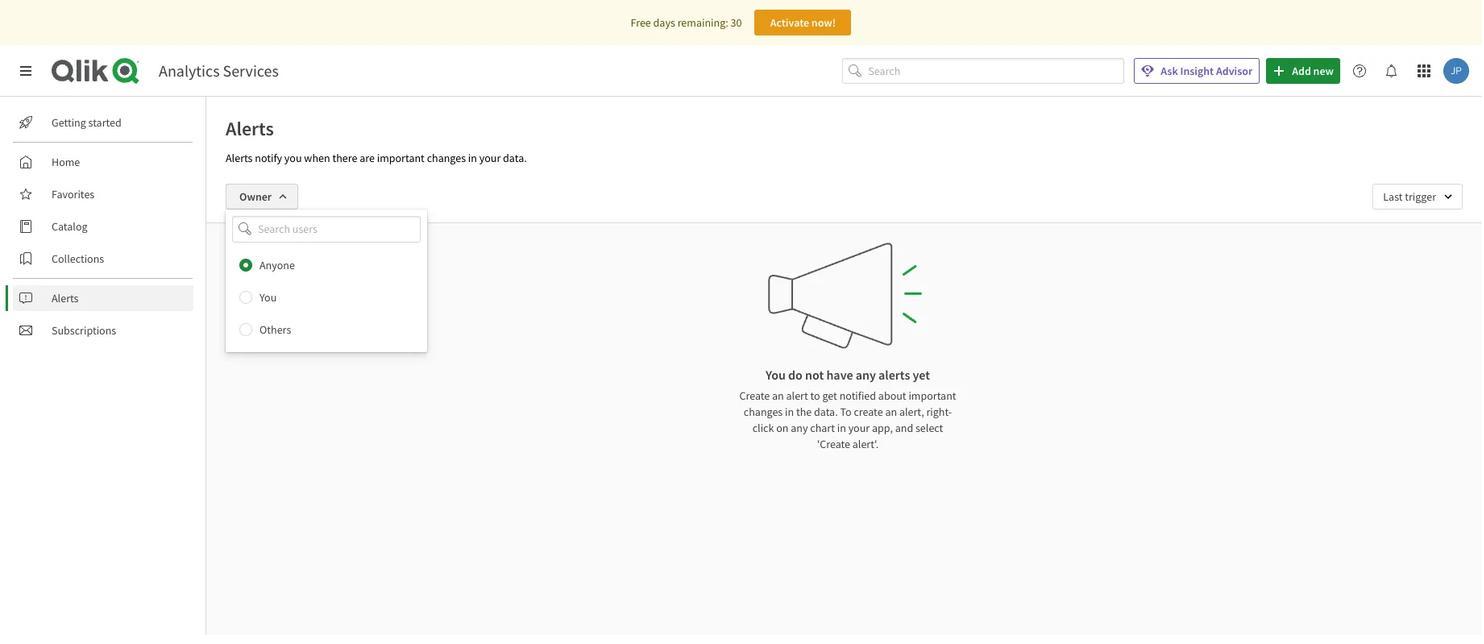 Task type: locate. For each thing, give the bounding box(es) containing it.
ask insight advisor
[[1161, 64, 1253, 78]]

2 horizontal spatial in
[[837, 421, 846, 435]]

analytics
[[159, 60, 220, 81]]

notify
[[255, 151, 282, 165]]

alerts up subscriptions
[[52, 291, 79, 306]]

you
[[284, 151, 302, 165]]

1 horizontal spatial data.
[[814, 405, 838, 419]]

yet
[[913, 367, 930, 383]]

0 horizontal spatial any
[[791, 421, 808, 435]]

Last trigger field
[[1373, 184, 1463, 210]]

subscriptions
[[52, 323, 116, 338]]

Search text field
[[868, 58, 1125, 84]]

0 vertical spatial your
[[479, 151, 501, 165]]

there
[[332, 151, 357, 165]]

an left alert
[[772, 389, 784, 403]]

about
[[879, 389, 907, 403]]

2 vertical spatial alerts
[[52, 291, 79, 306]]

free
[[631, 15, 651, 30]]

collections
[[52, 252, 104, 266]]

1 vertical spatial any
[[791, 421, 808, 435]]

in
[[468, 151, 477, 165], [785, 405, 794, 419], [837, 421, 846, 435]]

0 vertical spatial you
[[260, 290, 277, 304]]

important
[[377, 151, 425, 165], [909, 389, 957, 403]]

activate now!
[[770, 15, 836, 30]]

getting started link
[[13, 110, 193, 135]]

you inside owner option group
[[260, 290, 277, 304]]

catalog link
[[13, 214, 193, 239]]

0 vertical spatial important
[[377, 151, 425, 165]]

last trigger
[[1384, 189, 1437, 204]]

0 vertical spatial an
[[772, 389, 784, 403]]

ask insight advisor button
[[1134, 58, 1260, 84]]

1 vertical spatial your
[[849, 421, 870, 435]]

1 vertical spatial important
[[909, 389, 957, 403]]

1 vertical spatial data.
[[814, 405, 838, 419]]

changes right the are
[[427, 151, 466, 165]]

1 vertical spatial an
[[885, 405, 897, 419]]

0 horizontal spatial in
[[468, 151, 477, 165]]

0 horizontal spatial changes
[[427, 151, 466, 165]]

1 horizontal spatial in
[[785, 405, 794, 419]]

0 horizontal spatial data.
[[503, 151, 527, 165]]

0 vertical spatial alerts
[[226, 116, 274, 141]]

any down the
[[791, 421, 808, 435]]

home link
[[13, 149, 193, 175]]

do
[[788, 367, 803, 383]]

your
[[479, 151, 501, 165], [849, 421, 870, 435]]

any up the notified
[[856, 367, 876, 383]]

changes
[[427, 151, 466, 165], [744, 405, 783, 419]]

get
[[823, 389, 837, 403]]

alerts up the "notify"
[[226, 116, 274, 141]]

1 horizontal spatial an
[[885, 405, 897, 419]]

analytics services
[[159, 60, 279, 81]]

your inside you do not have any alerts yet create an alert to get notified about important changes in the data. to create an alert, right- click on any chart in your app, and select 'create alert'.
[[849, 421, 870, 435]]

alerts
[[879, 367, 910, 383]]

click
[[753, 421, 774, 435]]

you
[[260, 290, 277, 304], [766, 367, 786, 383]]

important right the are
[[377, 151, 425, 165]]

1 horizontal spatial changes
[[744, 405, 783, 419]]

1 horizontal spatial you
[[766, 367, 786, 383]]

an
[[772, 389, 784, 403], [885, 405, 897, 419]]

1 vertical spatial in
[[785, 405, 794, 419]]

you up others
[[260, 290, 277, 304]]

0 horizontal spatial you
[[260, 290, 277, 304]]

1 horizontal spatial important
[[909, 389, 957, 403]]

create
[[854, 405, 883, 419]]

remaining:
[[678, 15, 729, 30]]

have
[[827, 367, 853, 383]]

notified
[[840, 389, 876, 403]]

favorites
[[52, 187, 94, 202]]

an down about
[[885, 405, 897, 419]]

catalog
[[52, 219, 88, 234]]

important up the right-
[[909, 389, 957, 403]]

activate
[[770, 15, 809, 30]]

1 horizontal spatial your
[[849, 421, 870, 435]]

1 vertical spatial you
[[766, 367, 786, 383]]

0 vertical spatial changes
[[427, 151, 466, 165]]

alerts notify you when there are important changes in your data.
[[226, 151, 527, 165]]

are
[[360, 151, 375, 165]]

home
[[52, 155, 80, 169]]

alerts
[[226, 116, 274, 141], [226, 151, 253, 165], [52, 291, 79, 306]]

changes up "click"
[[744, 405, 783, 419]]

any
[[856, 367, 876, 383], [791, 421, 808, 435]]

alerts link
[[13, 285, 193, 311]]

last
[[1384, 189, 1403, 204]]

None field
[[226, 216, 427, 242]]

subscriptions link
[[13, 318, 193, 343]]

chart
[[810, 421, 835, 435]]

when
[[304, 151, 330, 165]]

owner
[[239, 189, 272, 204]]

analytics services element
[[159, 60, 279, 81]]

you for you do not have any alerts yet create an alert to get notified about important changes in the data. to create an alert, right- click on any chart in your app, and select 'create alert'.
[[766, 367, 786, 383]]

you inside you do not have any alerts yet create an alert to get notified about important changes in the data. to create an alert, right- click on any chart in your app, and select 'create alert'.
[[766, 367, 786, 383]]

alert,
[[900, 405, 924, 419]]

trigger
[[1405, 189, 1437, 204]]

getting
[[52, 115, 86, 130]]

1 horizontal spatial any
[[856, 367, 876, 383]]

2 vertical spatial in
[[837, 421, 846, 435]]

1 vertical spatial changes
[[744, 405, 783, 419]]

days
[[653, 15, 675, 30]]

you do not have any alerts yet create an alert to get notified about important changes in the data. to create an alert, right- click on any chart in your app, and select 'create alert'.
[[740, 367, 957, 451]]

you left do on the bottom right of the page
[[766, 367, 786, 383]]

data.
[[503, 151, 527, 165], [814, 405, 838, 419]]

alerts left the "notify"
[[226, 151, 253, 165]]

changes inside you do not have any alerts yet create an alert to get notified about important changes in the data. to create an alert, right- click on any chart in your app, and select 'create alert'.
[[744, 405, 783, 419]]



Task type: describe. For each thing, give the bounding box(es) containing it.
favorites link
[[13, 181, 193, 207]]

select
[[916, 421, 943, 435]]

you for you
[[260, 290, 277, 304]]

started
[[88, 115, 122, 130]]

alert'.
[[853, 437, 879, 451]]

ask
[[1161, 64, 1178, 78]]

filters region
[[206, 171, 1483, 352]]

'create
[[817, 437, 850, 451]]

0 vertical spatial data.
[[503, 151, 527, 165]]

not
[[805, 367, 824, 383]]

1 vertical spatial alerts
[[226, 151, 253, 165]]

to
[[840, 405, 852, 419]]

important inside you do not have any alerts yet create an alert to get notified about important changes in the data. to create an alert, right- click on any chart in your app, and select 'create alert'.
[[909, 389, 957, 403]]

add new button
[[1267, 58, 1341, 84]]

owner button
[[226, 184, 298, 210]]

to
[[811, 389, 820, 403]]

0 vertical spatial in
[[468, 151, 477, 165]]

data. inside you do not have any alerts yet create an alert to get notified about important changes in the data. to create an alert, right- click on any chart in your app, and select 'create alert'.
[[814, 405, 838, 419]]

insight
[[1181, 64, 1214, 78]]

now!
[[812, 15, 836, 30]]

getting started
[[52, 115, 122, 130]]

create
[[740, 389, 770, 403]]

add
[[1292, 64, 1311, 78]]

new
[[1314, 64, 1334, 78]]

right-
[[927, 405, 952, 419]]

alerts inside navigation pane element
[[52, 291, 79, 306]]

app,
[[872, 421, 893, 435]]

0 vertical spatial any
[[856, 367, 876, 383]]

30
[[731, 15, 742, 30]]

0 horizontal spatial your
[[479, 151, 501, 165]]

and
[[895, 421, 914, 435]]

collections link
[[13, 246, 193, 272]]

navigation pane element
[[0, 103, 206, 350]]

0 horizontal spatial an
[[772, 389, 784, 403]]

services
[[223, 60, 279, 81]]

anyone
[[260, 258, 295, 272]]

close sidebar menu image
[[19, 64, 32, 77]]

Search users text field
[[255, 216, 401, 242]]

alert
[[786, 389, 808, 403]]

james peterson image
[[1444, 58, 1470, 84]]

owner option group
[[226, 249, 427, 346]]

add new
[[1292, 64, 1334, 78]]

others
[[260, 322, 291, 337]]

the
[[796, 405, 812, 419]]

activate now! link
[[755, 10, 852, 35]]

searchbar element
[[843, 58, 1125, 84]]

on
[[776, 421, 789, 435]]

advisor
[[1216, 64, 1253, 78]]

free days remaining: 30
[[631, 15, 742, 30]]

0 horizontal spatial important
[[377, 151, 425, 165]]



Task type: vqa. For each thing, say whether or not it's contained in the screenshot.
2018
no



